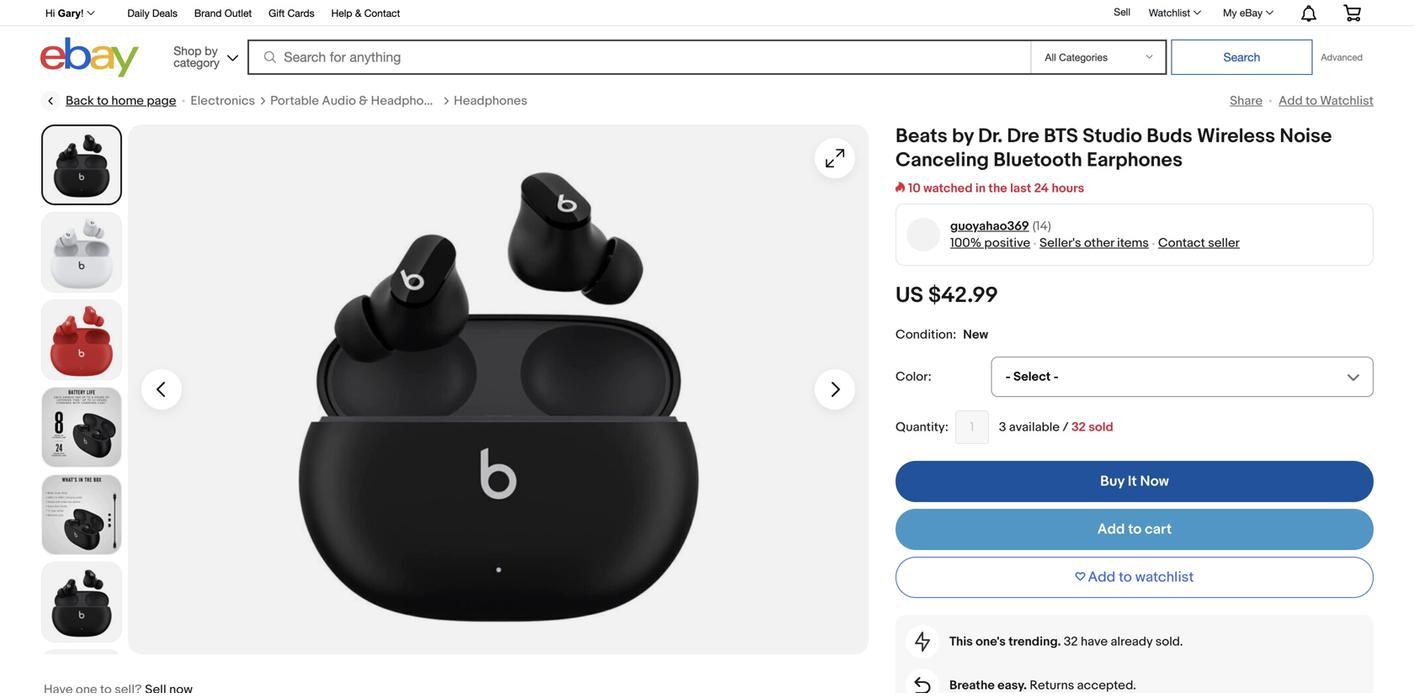 Task type: vqa. For each thing, say whether or not it's contained in the screenshot.
Premium
no



Task type: locate. For each thing, give the bounding box(es) containing it.
watchlist down advanced link
[[1321, 93, 1374, 109]]

picture 6 of 8 image
[[42, 563, 121, 643]]

bts
[[1044, 125, 1079, 149]]

seller's
[[1040, 236, 1082, 251]]

add to watchlist
[[1279, 93, 1374, 109]]

it
[[1128, 473, 1137, 491]]

add up noise
[[1279, 93, 1303, 109]]

(14)
[[1033, 219, 1052, 234]]

0 vertical spatial with details__icon image
[[915, 632, 931, 653]]

dr.
[[979, 125, 1003, 149]]

0 vertical spatial contact
[[364, 7, 400, 19]]

1 headphones from the left
[[371, 93, 445, 109]]

by for dr.
[[952, 125, 974, 149]]

cards
[[288, 7, 315, 19]]

dre
[[1008, 125, 1040, 149]]

daily deals link
[[127, 5, 178, 23]]

3 available / 32 sold
[[999, 420, 1114, 435]]

1 vertical spatial by
[[952, 125, 974, 149]]

picture 3 of 8 image
[[42, 301, 121, 380]]

0 vertical spatial watchlist
[[1149, 7, 1191, 19]]

color
[[896, 370, 928, 385]]

guoyahao369 image
[[907, 218, 941, 252]]

back
[[66, 93, 94, 109]]

brand outlet link
[[194, 5, 252, 23]]

1 horizontal spatial watchlist
[[1321, 93, 1374, 109]]

condition:
[[896, 328, 957, 343]]

watchlist
[[1149, 7, 1191, 19], [1321, 93, 1374, 109]]

to left cart
[[1129, 521, 1142, 539]]

shop
[[174, 44, 202, 58]]

1 horizontal spatial headphones
[[454, 93, 528, 109]]

add
[[1279, 93, 1303, 109], [1098, 521, 1126, 539], [1088, 569, 1116, 587]]

to up noise
[[1306, 93, 1318, 109]]

0 horizontal spatial contact
[[364, 7, 400, 19]]

advanced
[[1322, 52, 1363, 63]]

add left cart
[[1098, 521, 1126, 539]]

0 vertical spatial &
[[355, 7, 362, 19]]

buy it now link
[[896, 461, 1374, 503]]

guoyahao369
[[951, 219, 1030, 234]]

seller
[[1209, 236, 1240, 251]]

32 right /
[[1072, 420, 1086, 435]]

by inside shop by category
[[205, 44, 218, 58]]

shop by category button
[[166, 37, 242, 74]]

have
[[1081, 635, 1108, 650]]

1 horizontal spatial contact
[[1159, 236, 1206, 251]]

0 vertical spatial add
[[1279, 93, 1303, 109]]

0 vertical spatial 32
[[1072, 420, 1086, 435]]

headphones
[[371, 93, 445, 109], [454, 93, 528, 109]]

watchlist link
[[1140, 3, 1209, 23]]

contact left seller
[[1159, 236, 1206, 251]]

32 for have
[[1064, 635, 1078, 650]]

add to watchlist button
[[896, 557, 1374, 599]]

daily deals
[[127, 7, 178, 19]]

0 vertical spatial by
[[205, 44, 218, 58]]

us $42.99
[[896, 283, 999, 309]]

by right the shop
[[205, 44, 218, 58]]

guoyahao369 (14)
[[951, 219, 1052, 234]]

Quantity: text field
[[956, 411, 989, 445]]

!
[[81, 8, 84, 19]]

32 for sold
[[1072, 420, 1086, 435]]

contact
[[364, 7, 400, 19], [1159, 236, 1206, 251]]

to inside button
[[1119, 569, 1133, 587]]

by left dr. at the right top of the page
[[952, 125, 974, 149]]

32 left the have
[[1064, 635, 1078, 650]]

shop by category banner
[[36, 0, 1374, 82]]

deals
[[152, 7, 178, 19]]

to for watchlist
[[1306, 93, 1318, 109]]

watchlist inside account "navigation"
[[1149, 7, 1191, 19]]

None submit
[[1172, 40, 1313, 75]]

& right audio
[[359, 93, 368, 109]]

to right back
[[97, 93, 109, 109]]

watchlist right sell link
[[1149, 7, 1191, 19]]

add to cart link
[[896, 509, 1374, 551]]

1 horizontal spatial by
[[952, 125, 974, 149]]

with details__icon image
[[915, 632, 931, 653], [915, 678, 931, 694]]

add down add to cart
[[1088, 569, 1116, 587]]

advanced link
[[1313, 40, 1372, 74]]

sell link
[[1107, 6, 1139, 18]]

& inside account "navigation"
[[355, 7, 362, 19]]

1 vertical spatial contact
[[1159, 236, 1206, 251]]

to
[[97, 93, 109, 109], [1306, 93, 1318, 109], [1129, 521, 1142, 539], [1119, 569, 1133, 587]]

daily
[[127, 7, 150, 19]]

canceling
[[896, 149, 990, 173]]

add for add to watchlist
[[1088, 569, 1116, 587]]

& right help
[[355, 7, 362, 19]]

2 headphones from the left
[[454, 93, 528, 109]]

$42.99
[[929, 283, 999, 309]]

my
[[1224, 7, 1238, 19]]

earphones
[[1087, 149, 1183, 173]]

guoyahao369 link
[[951, 218, 1030, 235]]

1 vertical spatial add
[[1098, 521, 1126, 539]]

to left watchlist on the right bottom of the page
[[1119, 569, 1133, 587]]

your shopping cart image
[[1343, 4, 1363, 21]]

10 watched in the last 24 hours
[[909, 181, 1085, 196]]

trending.
[[1009, 635, 1061, 650]]

contact right help
[[364, 7, 400, 19]]

electronics
[[191, 93, 255, 109]]

share
[[1231, 93, 1263, 109]]

beats by dr. dre bts studio buds wireless noise canceling bluetooth earphones
[[896, 125, 1333, 173]]

picture 2 of 8 image
[[42, 213, 121, 292]]

category
[[174, 56, 220, 69]]

ebay
[[1240, 7, 1263, 19]]

us
[[896, 283, 924, 309]]

0 horizontal spatial headphones
[[371, 93, 445, 109]]

share button
[[1231, 93, 1263, 109]]

now
[[1141, 473, 1170, 491]]

available
[[1010, 420, 1060, 435]]

in
[[976, 181, 986, 196]]

32
[[1072, 420, 1086, 435], [1064, 635, 1078, 650]]

add inside button
[[1088, 569, 1116, 587]]

portable audio & headphones
[[270, 93, 445, 109]]

1 vertical spatial watchlist
[[1321, 93, 1374, 109]]

2 vertical spatial add
[[1088, 569, 1116, 587]]

studio
[[1083, 125, 1143, 149]]

contact inside account "navigation"
[[364, 7, 400, 19]]

by for category
[[205, 44, 218, 58]]

page
[[147, 93, 176, 109]]

portable audio & headphones link
[[270, 93, 445, 109]]

1 vertical spatial 32
[[1064, 635, 1078, 650]]

contact seller
[[1159, 236, 1240, 251]]

by inside beats by dr. dre bts studio buds wireless noise canceling bluetooth earphones
[[952, 125, 974, 149]]

0 horizontal spatial by
[[205, 44, 218, 58]]

&
[[355, 7, 362, 19], [359, 93, 368, 109]]

picture 5 of 8 image
[[42, 476, 121, 555]]

0 horizontal spatial watchlist
[[1149, 7, 1191, 19]]

already
[[1111, 635, 1153, 650]]

my ebay
[[1224, 7, 1263, 19]]



Task type: describe. For each thing, give the bounding box(es) containing it.
none submit inside shop by category 'banner'
[[1172, 40, 1313, 75]]

to for cart
[[1129, 521, 1142, 539]]

account navigation
[[36, 0, 1374, 26]]

to for watchlist
[[1119, 569, 1133, 587]]

1 vertical spatial with details__icon image
[[915, 678, 931, 694]]

help & contact link
[[331, 5, 400, 23]]

other
[[1085, 236, 1115, 251]]

gift cards
[[269, 7, 315, 19]]

last
[[1011, 181, 1032, 196]]

3
[[999, 420, 1007, 435]]

hours
[[1052, 181, 1085, 196]]

back to home page link
[[40, 91, 176, 111]]

add to watchlist
[[1088, 569, 1194, 587]]

brand
[[194, 7, 222, 19]]

add to watchlist link
[[1279, 93, 1374, 109]]

hi gary !
[[45, 8, 84, 19]]

bluetooth
[[994, 149, 1083, 173]]

gary
[[58, 8, 81, 19]]

the
[[989, 181, 1008, 196]]

electronics link
[[191, 93, 255, 109]]

sell
[[1114, 6, 1131, 18]]

help & contact
[[331, 7, 400, 19]]

seller's other items link
[[1040, 236, 1149, 251]]

100% positive
[[951, 236, 1031, 251]]

seller's other items
[[1040, 236, 1149, 251]]

to for home
[[97, 93, 109, 109]]

add to cart
[[1098, 521, 1172, 539]]

this one's trending. 32 have already sold.
[[950, 635, 1184, 650]]

help
[[331, 7, 352, 19]]

sold.
[[1156, 635, 1184, 650]]

audio
[[322, 93, 356, 109]]

sold
[[1089, 420, 1114, 435]]

headphones link
[[454, 93, 528, 109]]

contact seller link
[[1159, 236, 1240, 251]]

noise
[[1280, 125, 1333, 149]]

beats by dr. dre bts studio buds wireless noise canceling bluetooth earphones - picture 1 of 8 image
[[128, 125, 869, 655]]

watchlist
[[1136, 569, 1194, 587]]

add for add to cart
[[1098, 521, 1126, 539]]

watched
[[924, 181, 973, 196]]

cart
[[1145, 521, 1172, 539]]

items
[[1118, 236, 1149, 251]]

outlet
[[225, 7, 252, 19]]

gift
[[269, 7, 285, 19]]

/
[[1063, 420, 1069, 435]]

24
[[1035, 181, 1049, 196]]

buy it now
[[1101, 473, 1170, 491]]

add for add to watchlist
[[1279, 93, 1303, 109]]

gift cards link
[[269, 5, 315, 23]]

my ebay link
[[1214, 3, 1282, 23]]

wireless
[[1197, 125, 1276, 149]]

1 vertical spatial &
[[359, 93, 368, 109]]

buy
[[1101, 473, 1125, 491]]

100%
[[951, 236, 982, 251]]

this
[[950, 635, 973, 650]]

picture 4 of 8 image
[[42, 388, 121, 467]]

quantity:
[[896, 420, 949, 435]]

condition: new
[[896, 328, 989, 343]]

100% positive link
[[951, 236, 1031, 251]]

one's
[[976, 635, 1006, 650]]

hi
[[45, 8, 55, 19]]

10
[[909, 181, 921, 196]]

brand outlet
[[194, 7, 252, 19]]

Search for anything text field
[[250, 41, 1028, 73]]

new
[[964, 328, 989, 343]]

shop by category
[[174, 44, 220, 69]]

positive
[[985, 236, 1031, 251]]

back to home page
[[66, 93, 176, 109]]

portable
[[270, 93, 319, 109]]

beats
[[896, 125, 948, 149]]

buds
[[1147, 125, 1193, 149]]

picture 1 of 8 image
[[43, 126, 120, 204]]

home
[[111, 93, 144, 109]]



